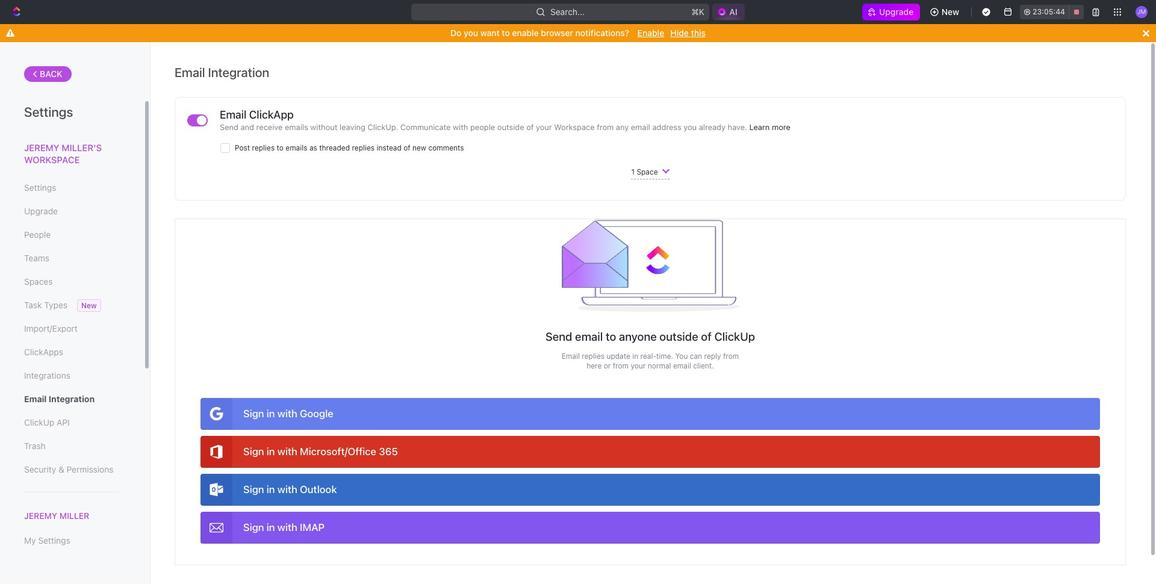 Task type: describe. For each thing, give the bounding box(es) containing it.
do you want to enable browser notifications? enable hide this
[[451, 28, 706, 38]]

miller
[[60, 511, 89, 521]]

time.
[[657, 352, 674, 361]]

browser
[[541, 28, 574, 38]]

reply
[[705, 352, 722, 361]]

in for sign in with outlook
[[267, 484, 275, 496]]

sign in with imap button
[[201, 512, 1101, 544]]

my settings link
[[24, 531, 120, 551]]

&
[[58, 465, 64, 475]]

clickapps link
[[24, 342, 120, 363]]

with for imap
[[278, 522, 298, 534]]

do
[[451, 28, 462, 38]]

2 vertical spatial from
[[613, 362, 629, 371]]

my
[[24, 536, 36, 546]]

sign in with outlook button
[[201, 474, 1101, 506]]

this
[[691, 28, 706, 38]]

update
[[607, 352, 631, 361]]

and
[[241, 122, 254, 132]]

jeremy miller's workspace
[[24, 142, 102, 165]]

spaces
[[24, 277, 53, 287]]

outside inside email clickapp send and receive emails without leaving clickup. communicate with people outside of your workspace from any email address you already have. learn more
[[498, 122, 525, 132]]

new inside button
[[942, 7, 960, 17]]

teams link
[[24, 248, 120, 269]]

replies for post
[[252, 143, 275, 152]]

integration inside email integration link
[[49, 394, 95, 404]]

or
[[604, 362, 611, 371]]

google
[[300, 408, 334, 420]]

normal
[[648, 362, 672, 371]]

receive
[[256, 122, 283, 132]]

trash
[[24, 441, 46, 451]]

jm button
[[1133, 2, 1152, 22]]

api
[[57, 418, 70, 428]]

sign in with google button
[[201, 398, 1101, 430]]

leaving
[[340, 122, 366, 132]]

can
[[690, 352, 703, 361]]

communicate
[[401, 122, 451, 132]]

types
[[44, 300, 67, 310]]

ai
[[730, 7, 738, 17]]

1 horizontal spatial send
[[546, 330, 573, 343]]

you
[[676, 352, 688, 361]]

import/export link
[[24, 319, 120, 339]]

post replies to emails as threaded replies instead of new comments
[[235, 143, 464, 152]]

outlook
[[300, 484, 337, 496]]

here
[[587, 362, 602, 371]]

post
[[235, 143, 250, 152]]

client.
[[694, 362, 714, 371]]

spaces link
[[24, 272, 120, 292]]

365
[[379, 446, 398, 458]]

2 vertical spatial settings
[[38, 536, 70, 546]]

already
[[699, 122, 726, 132]]

miller's
[[62, 142, 102, 153]]

have.
[[728, 122, 748, 132]]

in for sign in with microsoft/office 365
[[267, 446, 275, 458]]

without
[[311, 122, 338, 132]]

enable
[[512, 28, 539, 38]]

email inside email replies update in real-time. you can reply from here or from your normal email client.
[[562, 352, 580, 361]]

sign for sign in with imap
[[243, 522, 264, 534]]

more
[[772, 122, 791, 132]]

jeremy for jeremy miller's workspace
[[24, 142, 59, 153]]

permissions
[[67, 465, 114, 475]]

of inside email clickapp send and receive emails without leaving clickup. communicate with people outside of your workspace from any email address you already have. learn more
[[527, 122, 534, 132]]

security & permissions
[[24, 465, 114, 475]]

with for outlook
[[278, 484, 298, 496]]

people link
[[24, 225, 120, 245]]

back
[[40, 69, 62, 79]]

in inside email replies update in real-time. you can reply from here or from your normal email client.
[[633, 352, 639, 361]]

with for google
[[278, 408, 298, 420]]

23:05:45
[[1034, 7, 1066, 16]]

new button
[[925, 2, 967, 22]]

sign in with imap
[[243, 522, 325, 534]]

1 vertical spatial upgrade link
[[24, 201, 120, 222]]

⌘k
[[692, 7, 705, 17]]

1 horizontal spatial to
[[502, 28, 510, 38]]

task types
[[24, 300, 67, 310]]

instead
[[377, 143, 402, 152]]

email inside email clickapp send and receive emails without leaving clickup. communicate with people outside of your workspace from any email address you already have. learn more
[[220, 108, 247, 121]]

0 vertical spatial settings
[[24, 104, 73, 120]]

jeremy for jeremy miller
[[24, 511, 57, 521]]

teams
[[24, 253, 49, 263]]

email inside email clickapp send and receive emails without leaving clickup. communicate with people outside of your workspace from any email address you already have. learn more
[[631, 122, 651, 132]]

clickup api
[[24, 418, 70, 428]]

space
[[637, 168, 658, 177]]

in for sign in with imap
[[267, 522, 275, 534]]

replies for email
[[582, 352, 605, 361]]

send inside email clickapp send and receive emails without leaving clickup. communicate with people outside of your workspace from any email address you already have. learn more
[[220, 122, 239, 132]]

workspace inside email clickapp send and receive emails without leaving clickup. communicate with people outside of your workspace from any email address you already have. learn more
[[554, 122, 595, 132]]

1 horizontal spatial outside
[[660, 330, 699, 343]]

0 vertical spatial upgrade link
[[863, 4, 921, 20]]

1 horizontal spatial replies
[[352, 143, 375, 152]]

email clickapp send and receive emails without leaving clickup. communicate with people outside of your workspace from any email address you already have. learn more
[[220, 108, 791, 132]]



Task type: locate. For each thing, give the bounding box(es) containing it.
from
[[597, 122, 614, 132], [724, 352, 739, 361], [613, 362, 629, 371]]

2 horizontal spatial of
[[702, 330, 712, 343]]

1 vertical spatial emails
[[286, 143, 308, 152]]

1 horizontal spatial clickup
[[715, 330, 756, 343]]

security
[[24, 465, 56, 475]]

replies up here at the right of the page
[[582, 352, 605, 361]]

security & permissions link
[[24, 460, 120, 480]]

enable
[[638, 28, 665, 38]]

0 horizontal spatial new
[[81, 301, 97, 310]]

settings link
[[24, 178, 120, 198]]

0 vertical spatial jeremy
[[24, 142, 59, 153]]

1 horizontal spatial workspace
[[554, 122, 595, 132]]

0 horizontal spatial clickup
[[24, 418, 54, 428]]

microsoft/office
[[300, 446, 377, 458]]

integrations link
[[24, 366, 120, 386]]

new
[[413, 143, 427, 152]]

clickapp
[[249, 108, 294, 121]]

1 horizontal spatial new
[[942, 7, 960, 17]]

0 horizontal spatial you
[[464, 28, 478, 38]]

0 horizontal spatial send
[[220, 122, 239, 132]]

workspace
[[554, 122, 595, 132], [24, 154, 80, 165]]

0 horizontal spatial email integration
[[24, 394, 95, 404]]

from left 'any'
[[597, 122, 614, 132]]

3 sign from the top
[[243, 484, 264, 496]]

settings element
[[0, 42, 151, 584]]

sign for sign in with outlook
[[243, 484, 264, 496]]

as
[[310, 143, 317, 152]]

0 vertical spatial from
[[597, 122, 614, 132]]

jeremy inside jeremy miller's workspace
[[24, 142, 59, 153]]

1 vertical spatial jeremy
[[24, 511, 57, 521]]

email right 'any'
[[631, 122, 651, 132]]

integration down integrations link
[[49, 394, 95, 404]]

0 vertical spatial upgrade
[[880, 7, 915, 17]]

to right want
[[502, 28, 510, 38]]

your inside email clickapp send and receive emails without leaving clickup. communicate with people outside of your workspace from any email address you already have. learn more
[[536, 122, 552, 132]]

my settings
[[24, 536, 70, 546]]

0 horizontal spatial email
[[575, 330, 603, 343]]

0 horizontal spatial replies
[[252, 143, 275, 152]]

back link
[[24, 66, 72, 82]]

threaded
[[319, 143, 350, 152]]

to for post replies to emails as threaded replies instead of new comments
[[277, 143, 284, 152]]

1 vertical spatial from
[[724, 352, 739, 361]]

email integration
[[175, 65, 269, 80], [24, 394, 95, 404]]

1
[[632, 168, 635, 177]]

email integration link
[[24, 389, 120, 410]]

jeremy up my settings
[[24, 511, 57, 521]]

with for microsoft/office
[[278, 446, 298, 458]]

1 vertical spatial upgrade
[[24, 206, 58, 216]]

emails left as
[[286, 143, 308, 152]]

replies right post at the left of page
[[252, 143, 275, 152]]

you left already
[[684, 122, 697, 132]]

you
[[464, 28, 478, 38], [684, 122, 697, 132]]

0 horizontal spatial outside
[[498, 122, 525, 132]]

0 horizontal spatial of
[[404, 143, 411, 152]]

2 vertical spatial email
[[674, 362, 692, 371]]

to for send email to anyone outside of clickup
[[606, 330, 617, 343]]

any
[[616, 122, 629, 132]]

hide
[[671, 28, 689, 38]]

of up reply
[[702, 330, 712, 343]]

ai button
[[713, 4, 745, 20]]

1 sign from the top
[[243, 408, 264, 420]]

clickup inside settings 'element'
[[24, 418, 54, 428]]

comments
[[429, 143, 464, 152]]

you inside email clickapp send and receive emails without leaving clickup. communicate with people outside of your workspace from any email address you already have. learn more
[[684, 122, 697, 132]]

learn
[[750, 122, 770, 132]]

email up here at the right of the page
[[575, 330, 603, 343]]

0 vertical spatial new
[[942, 7, 960, 17]]

clickup up trash
[[24, 418, 54, 428]]

integration up clickapp
[[208, 65, 269, 80]]

sign
[[243, 408, 264, 420], [243, 446, 264, 458], [243, 484, 264, 496], [243, 522, 264, 534]]

email inside email integration link
[[24, 394, 47, 404]]

upgrade up people
[[24, 206, 58, 216]]

2 vertical spatial of
[[702, 330, 712, 343]]

0 horizontal spatial upgrade link
[[24, 201, 120, 222]]

0 horizontal spatial integration
[[49, 394, 95, 404]]

import/export
[[24, 324, 78, 334]]

1 horizontal spatial your
[[631, 362, 646, 371]]

clickup up reply
[[715, 330, 756, 343]]

to up update
[[606, 330, 617, 343]]

upgrade link up people link
[[24, 201, 120, 222]]

1 jeremy from the top
[[24, 142, 59, 153]]

in up sign in with imap
[[267, 484, 275, 496]]

to down receive at the top
[[277, 143, 284, 152]]

2 horizontal spatial email
[[674, 362, 692, 371]]

in left 'google'
[[267, 408, 275, 420]]

sign in with google
[[243, 408, 334, 420]]

1 vertical spatial new
[[81, 301, 97, 310]]

clickup api link
[[24, 413, 120, 433]]

with left "imap"
[[278, 522, 298, 534]]

sign inside 'button'
[[243, 408, 264, 420]]

settings down "back" link
[[24, 104, 73, 120]]

search...
[[551, 7, 585, 17]]

with down sign in with google
[[278, 446, 298, 458]]

1 vertical spatial workspace
[[24, 154, 80, 165]]

outside up the you
[[660, 330, 699, 343]]

from inside email clickapp send and receive emails without leaving clickup. communicate with people outside of your workspace from any email address you already have. learn more
[[597, 122, 614, 132]]

new inside settings 'element'
[[81, 301, 97, 310]]

with inside 'button'
[[278, 408, 298, 420]]

address
[[653, 122, 682, 132]]

emails right receive at the top
[[285, 122, 308, 132]]

email replies update in real-time. you can reply from here or from your normal email client.
[[562, 352, 739, 371]]

people
[[24, 230, 51, 240]]

outside right people
[[498, 122, 525, 132]]

of right people
[[527, 122, 534, 132]]

task
[[24, 300, 42, 310]]

1 vertical spatial outside
[[660, 330, 699, 343]]

sign for sign in with microsoft/office 365
[[243, 446, 264, 458]]

2 sign from the top
[[243, 446, 264, 458]]

to
[[502, 28, 510, 38], [277, 143, 284, 152], [606, 330, 617, 343]]

4 sign from the top
[[243, 522, 264, 534]]

23:05:45 button
[[1021, 5, 1085, 19]]

with inside email clickapp send and receive emails without leaving clickup. communicate with people outside of your workspace from any email address you already have. learn more
[[453, 122, 468, 132]]

emails inside email clickapp send and receive emails without leaving clickup. communicate with people outside of your workspace from any email address you already have. learn more
[[285, 122, 308, 132]]

1 vertical spatial your
[[631, 362, 646, 371]]

email integration inside settings 'element'
[[24, 394, 95, 404]]

0 vertical spatial emails
[[285, 122, 308, 132]]

anyone
[[619, 330, 657, 343]]

imap
[[300, 522, 325, 534]]

in down sign in with google
[[267, 446, 275, 458]]

of
[[527, 122, 534, 132], [404, 143, 411, 152], [702, 330, 712, 343]]

integrations
[[24, 371, 70, 381]]

clickapps
[[24, 347, 63, 357]]

2 horizontal spatial to
[[606, 330, 617, 343]]

notifications?
[[576, 28, 630, 38]]

emails
[[285, 122, 308, 132], [286, 143, 308, 152]]

0 horizontal spatial workspace
[[24, 154, 80, 165]]

upgrade left new button at the right top
[[880, 7, 915, 17]]

workspace down miller's on the top
[[24, 154, 80, 165]]

1 horizontal spatial upgrade
[[880, 7, 915, 17]]

0 vertical spatial workspace
[[554, 122, 595, 132]]

1 vertical spatial send
[[546, 330, 573, 343]]

1 vertical spatial email integration
[[24, 394, 95, 404]]

1 vertical spatial email
[[575, 330, 603, 343]]

0 vertical spatial your
[[536, 122, 552, 132]]

email down the you
[[674, 362, 692, 371]]

settings
[[24, 104, 73, 120], [24, 183, 56, 193], [38, 536, 70, 546]]

1 horizontal spatial upgrade link
[[863, 4, 921, 20]]

2 horizontal spatial replies
[[582, 352, 605, 361]]

0 vertical spatial to
[[502, 28, 510, 38]]

0 vertical spatial email integration
[[175, 65, 269, 80]]

1 vertical spatial clickup
[[24, 418, 54, 428]]

0 vertical spatial of
[[527, 122, 534, 132]]

upgrade
[[880, 7, 915, 17], [24, 206, 58, 216]]

1 horizontal spatial integration
[[208, 65, 269, 80]]

email inside email replies update in real-time. you can reply from here or from your normal email client.
[[674, 362, 692, 371]]

send
[[220, 122, 239, 132], [546, 330, 573, 343]]

real-
[[641, 352, 657, 361]]

0 horizontal spatial upgrade
[[24, 206, 58, 216]]

with
[[453, 122, 468, 132], [278, 408, 298, 420], [278, 446, 298, 458], [278, 484, 298, 496], [278, 522, 298, 534]]

with left 'google'
[[278, 408, 298, 420]]

your inside email replies update in real-time. you can reply from here or from your normal email client.
[[631, 362, 646, 371]]

in left "imap"
[[267, 522, 275, 534]]

1 horizontal spatial email
[[631, 122, 651, 132]]

clickup
[[715, 330, 756, 343], [24, 418, 54, 428]]

0 vertical spatial email
[[631, 122, 651, 132]]

replies
[[252, 143, 275, 152], [352, 143, 375, 152], [582, 352, 605, 361]]

sign in with outlook
[[243, 484, 337, 496]]

2 jeremy from the top
[[24, 511, 57, 521]]

sign for sign in with google
[[243, 408, 264, 420]]

in for sign in with google
[[267, 408, 275, 420]]

1 horizontal spatial you
[[684, 122, 697, 132]]

replies inside email replies update in real-time. you can reply from here or from your normal email client.
[[582, 352, 605, 361]]

0 vertical spatial outside
[[498, 122, 525, 132]]

1 vertical spatial settings
[[24, 183, 56, 193]]

1 vertical spatial of
[[404, 143, 411, 152]]

jeremy miller
[[24, 511, 89, 521]]

want
[[481, 28, 500, 38]]

sign in with microsoft/office 365
[[243, 446, 398, 458]]

you right do
[[464, 28, 478, 38]]

in left 'real-' in the bottom of the page
[[633, 352, 639, 361]]

1 vertical spatial you
[[684, 122, 697, 132]]

learn more link
[[750, 122, 791, 132]]

workspace inside jeremy miller's workspace
[[24, 154, 80, 165]]

with left 'outlook'
[[278, 484, 298, 496]]

from right reply
[[724, 352, 739, 361]]

1 vertical spatial integration
[[49, 394, 95, 404]]

2 vertical spatial to
[[606, 330, 617, 343]]

1 space
[[632, 168, 658, 177]]

1 horizontal spatial email integration
[[175, 65, 269, 80]]

0 horizontal spatial your
[[536, 122, 552, 132]]

jm
[[1138, 8, 1147, 15]]

sign in with microsoft/office 365 button
[[201, 436, 1101, 468]]

workspace left 'any'
[[554, 122, 595, 132]]

0 vertical spatial clickup
[[715, 330, 756, 343]]

0 horizontal spatial to
[[277, 143, 284, 152]]

from down update
[[613, 362, 629, 371]]

in inside 'button'
[[267, 408, 275, 420]]

upgrade link left new button at the right top
[[863, 4, 921, 20]]

with left people
[[453, 122, 468, 132]]

0 vertical spatial integration
[[208, 65, 269, 80]]

clickup.
[[368, 122, 398, 132]]

people
[[471, 122, 495, 132]]

upgrade inside settings 'element'
[[24, 206, 58, 216]]

trash link
[[24, 436, 120, 457]]

1 vertical spatial to
[[277, 143, 284, 152]]

settings right the my
[[38, 536, 70, 546]]

0 vertical spatial you
[[464, 28, 478, 38]]

1 horizontal spatial of
[[527, 122, 534, 132]]

of left new
[[404, 143, 411, 152]]

0 vertical spatial send
[[220, 122, 239, 132]]

new
[[942, 7, 960, 17], [81, 301, 97, 310]]

send email to anyone outside of clickup
[[546, 330, 756, 343]]

settings down jeremy miller's workspace
[[24, 183, 56, 193]]

outside
[[498, 122, 525, 132], [660, 330, 699, 343]]

replies down leaving
[[352, 143, 375, 152]]

jeremy left miller's on the top
[[24, 142, 59, 153]]



Task type: vqa. For each thing, say whether or not it's contained in the screenshot.
Multiple
no



